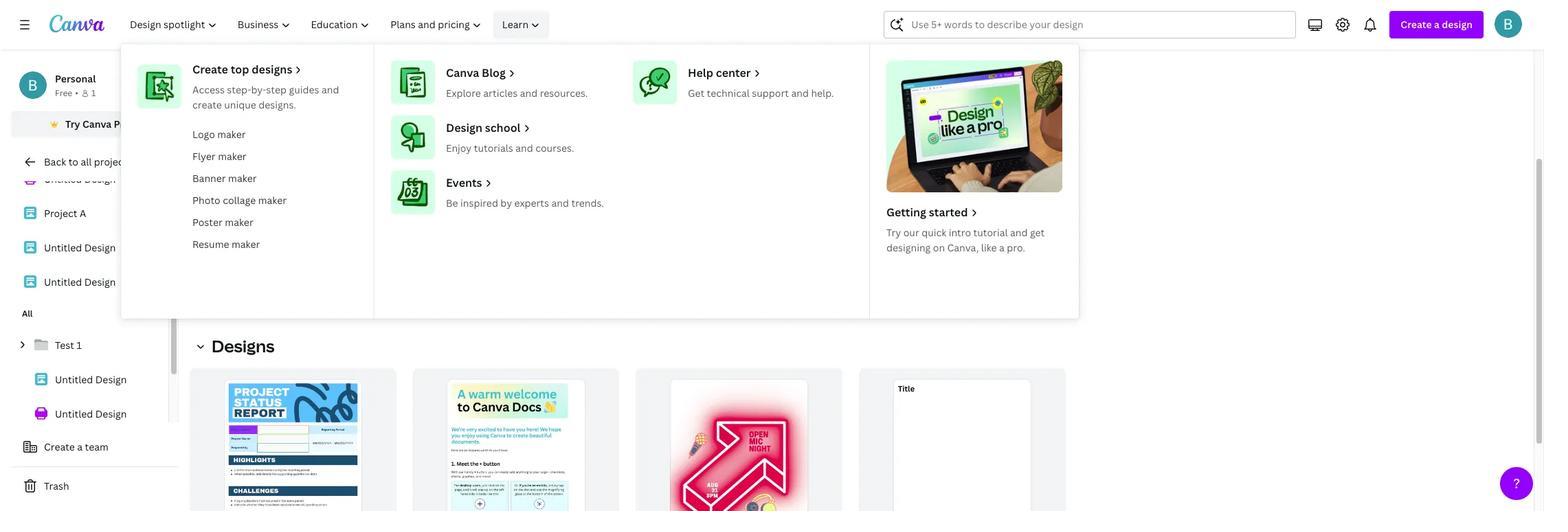 Task type: locate. For each thing, give the bounding box(es) containing it.
1 vertical spatial project a
[[44, 207, 86, 220]]

flyer
[[192, 150, 216, 163], [236, 168, 256, 180]]

flyer up real
[[192, 150, 216, 163]]

a for team
[[77, 441, 83, 454]]

1 vertical spatial try
[[887, 226, 901, 239]]

trash
[[44, 480, 69, 493]]

try left our
[[887, 226, 901, 239]]

banner
[[192, 172, 226, 185]]

1 horizontal spatial project a
[[333, 152, 375, 165]]

list containing test 1
[[11, 331, 168, 498]]

our
[[904, 226, 920, 239]]

design down test 1 link
[[95, 373, 127, 386]]

untitled inside untitled design real estate flyer
[[190, 152, 228, 165]]

untitled up test
[[44, 276, 82, 289]]

list containing untitled design
[[11, 165, 168, 297]]

design school
[[446, 120, 521, 135]]

started
[[929, 205, 968, 220]]

create
[[1401, 18, 1432, 31], [192, 62, 228, 77], [44, 441, 75, 454]]

and up pro.
[[1011, 226, 1028, 239]]

1 horizontal spatial a
[[369, 152, 375, 165]]

create for create a team
[[44, 441, 75, 454]]

maker for banner maker
[[228, 172, 257, 185]]

estate
[[209, 168, 234, 180]]

1 horizontal spatial 1
[[91, 87, 96, 99]]

be
[[446, 197, 458, 210]]

0 vertical spatial canva
[[446, 65, 479, 80]]

1 vertical spatial a
[[1000, 241, 1005, 254]]

•
[[75, 87, 78, 99]]

1
[[91, 87, 96, 99], [77, 339, 82, 352]]

learn
[[502, 18, 529, 31]]

0 horizontal spatial flyer
[[192, 150, 216, 163]]

design up "banner maker" at left top
[[231, 152, 263, 165]]

maker down poster maker
[[232, 238, 260, 251]]

1 horizontal spatial flyer
[[236, 168, 256, 180]]

by
[[501, 197, 512, 210]]

1 vertical spatial create
[[192, 62, 228, 77]]

resume maker
[[192, 238, 260, 251]]

tutorials
[[474, 142, 513, 155]]

untitled design button for untitled design real estate flyer
[[190, 151, 263, 168]]

1 horizontal spatial canva
[[446, 65, 479, 80]]

design right tutorials
[[517, 152, 549, 165]]

untitled design down the project a link
[[44, 241, 116, 254]]

try
[[65, 118, 80, 131], [887, 226, 901, 239]]

canva
[[446, 65, 479, 80], [82, 118, 112, 131]]

try for try canva pro
[[65, 118, 80, 131]]

enjoy tutorials and courses.
[[446, 142, 574, 155]]

a left design
[[1435, 18, 1440, 31]]

design down the project a link
[[84, 241, 116, 254]]

1 vertical spatial flyer
[[236, 168, 256, 180]]

design inside untitled design real estate flyer
[[231, 152, 263, 165]]

collage
[[223, 194, 256, 207]]

untitled down back
[[44, 173, 82, 186]]

try for try our quick intro tutorial and get designing on canva, like a pro.
[[887, 226, 901, 239]]

real
[[190, 168, 207, 180]]

and right guides
[[322, 83, 339, 96]]

top
[[231, 62, 249, 77]]

0 vertical spatial 1
[[91, 87, 96, 99]]

maker up photo collage maker
[[228, 172, 257, 185]]

a right the like
[[1000, 241, 1005, 254]]

0 vertical spatial create
[[1401, 18, 1432, 31]]

1 horizontal spatial untitled design button
[[476, 151, 549, 168]]

1 vertical spatial list
[[11, 331, 168, 498]]

explore
[[446, 87, 481, 100]]

and inside try our quick intro tutorial and get designing on canva, like a pro.
[[1011, 226, 1028, 239]]

a
[[369, 152, 375, 165], [80, 207, 86, 220]]

project a link
[[11, 199, 168, 228]]

0 horizontal spatial canva
[[82, 118, 112, 131]]

untitled up the doc
[[476, 152, 514, 165]]

get technical support and help.
[[688, 87, 834, 100]]

designs
[[252, 62, 292, 77]]

1 vertical spatial a
[[80, 207, 86, 220]]

a inside dropdown button
[[1435, 18, 1440, 31]]

1 vertical spatial canva
[[82, 118, 112, 131]]

0 vertical spatial list
[[11, 165, 168, 297]]

explore articles and resources.
[[446, 87, 588, 100]]

0 vertical spatial project a
[[333, 152, 375, 165]]

getting
[[887, 205, 927, 220]]

create inside dropdown button
[[1401, 18, 1432, 31]]

design up enjoy
[[446, 120, 483, 135]]

flyer inside learn menu
[[192, 150, 216, 163]]

2 vertical spatial a
[[77, 441, 83, 454]]

2 list from the top
[[11, 331, 168, 498]]

1 right test
[[77, 339, 82, 352]]

list
[[11, 165, 168, 297], [11, 331, 168, 498]]

access
[[192, 83, 225, 96]]

create up access
[[192, 62, 228, 77]]

doc
[[476, 168, 492, 180]]

project a button
[[330, 50, 459, 181], [333, 151, 375, 168]]

1 vertical spatial 1
[[77, 339, 82, 352]]

create left team
[[44, 441, 75, 454]]

0 horizontal spatial create
[[44, 441, 75, 454]]

try down •
[[65, 118, 80, 131]]

2 untitled design button from the left
[[476, 151, 549, 168]]

untitled design button up estate
[[190, 151, 263, 168]]

untitled up create a team
[[55, 408, 93, 421]]

1 untitled design button from the left
[[190, 151, 263, 168]]

canva up explore
[[446, 65, 479, 80]]

create inside learn menu
[[192, 62, 228, 77]]

articles
[[483, 87, 518, 100]]

1 horizontal spatial project
[[333, 152, 366, 165]]

0 horizontal spatial untitled design button
[[190, 151, 263, 168]]

1 right •
[[91, 87, 96, 99]]

project inside list
[[44, 207, 77, 220]]

2 horizontal spatial create
[[1401, 18, 1432, 31]]

flyer inside untitled design real estate flyer
[[236, 168, 256, 180]]

maker
[[217, 128, 246, 141], [218, 150, 246, 163], [228, 172, 257, 185], [258, 194, 287, 207], [225, 216, 253, 229], [232, 238, 260, 251]]

canva inside learn menu
[[446, 65, 479, 80]]

intro
[[949, 226, 971, 239]]

logo maker
[[192, 128, 246, 141]]

logo maker link
[[187, 124, 363, 146]]

get
[[688, 87, 705, 100]]

1 list from the top
[[11, 165, 168, 297]]

2 horizontal spatial a
[[1435, 18, 1440, 31]]

design
[[446, 120, 483, 135], [231, 152, 263, 165], [517, 152, 549, 165], [84, 173, 116, 186], [84, 241, 116, 254], [84, 276, 116, 289], [95, 373, 127, 386], [95, 408, 127, 421]]

a for design
[[1435, 18, 1440, 31]]

try inside try our quick intro tutorial and get designing on canva, like a pro.
[[887, 226, 901, 239]]

try inside button
[[65, 118, 80, 131]]

untitled design button
[[190, 151, 263, 168], [476, 151, 549, 168]]

school
[[485, 120, 521, 135]]

flyer right estate
[[236, 168, 256, 180]]

1 horizontal spatial try
[[887, 226, 901, 239]]

maker up estate
[[218, 150, 246, 163]]

a inside button
[[77, 441, 83, 454]]

1 horizontal spatial create
[[192, 62, 228, 77]]

learn menu
[[121, 44, 1079, 319]]

poster maker
[[192, 216, 253, 229]]

flyer maker link
[[187, 146, 363, 168]]

untitled design down test 1 link
[[55, 373, 127, 386]]

0 vertical spatial a
[[1435, 18, 1440, 31]]

designs button
[[190, 333, 283, 360]]

technical
[[707, 87, 750, 100]]

a left team
[[77, 441, 83, 454]]

designs.
[[259, 98, 296, 111]]

top level navigation element
[[121, 11, 1079, 319]]

tutorial
[[974, 226, 1008, 239]]

help.
[[811, 87, 834, 100]]

untitled design button up the doc
[[476, 151, 549, 168]]

0 horizontal spatial a
[[77, 441, 83, 454]]

create inside button
[[44, 441, 75, 454]]

0 horizontal spatial try
[[65, 118, 80, 131]]

flyer maker
[[192, 150, 246, 163]]

create
[[192, 98, 222, 111]]

folders button
[[190, 217, 282, 245]]

create left design
[[1401, 18, 1432, 31]]

canva left pro
[[82, 118, 112, 131]]

2 untitled design link from the top
[[11, 234, 168, 263]]

0 vertical spatial flyer
[[192, 150, 216, 163]]

0 vertical spatial try
[[65, 118, 80, 131]]

Search search field
[[912, 12, 1269, 38]]

untitled up real
[[190, 152, 228, 165]]

untitled design link
[[11, 165, 168, 194], [11, 234, 168, 263], [11, 268, 168, 297], [11, 366, 168, 395], [11, 400, 168, 429]]

folders
[[212, 219, 274, 242]]

project
[[333, 152, 366, 165], [44, 207, 77, 220]]

untitled inside untitled design doc
[[476, 152, 514, 165]]

maker for flyer maker
[[218, 150, 246, 163]]

maker up flyer maker
[[217, 128, 246, 141]]

2 vertical spatial create
[[44, 441, 75, 454]]

1 vertical spatial project
[[44, 207, 77, 220]]

learn button
[[494, 11, 550, 38]]

back to all projects
[[44, 155, 132, 168]]

1 horizontal spatial a
[[1000, 241, 1005, 254]]

maker down collage
[[225, 216, 253, 229]]

untitled design down all
[[44, 173, 116, 186]]

None search field
[[884, 11, 1297, 38]]

designs
[[212, 335, 275, 357]]

maker for resume maker
[[232, 238, 260, 251]]

0 horizontal spatial project
[[44, 207, 77, 220]]



Task type: describe. For each thing, give the bounding box(es) containing it.
test
[[55, 339, 74, 352]]

create for create a design
[[1401, 18, 1432, 31]]

step-
[[227, 83, 251, 96]]

untitled down test 1
[[55, 373, 93, 386]]

create for create top designs
[[192, 62, 228, 77]]

design
[[1442, 18, 1473, 31]]

unique
[[224, 98, 256, 111]]

personal
[[55, 72, 96, 85]]

resume
[[192, 238, 229, 251]]

1 untitled design link from the top
[[11, 165, 168, 194]]

resume maker link
[[187, 234, 363, 256]]

photo collage maker
[[192, 194, 287, 207]]

logo
[[192, 128, 215, 141]]

help center
[[688, 65, 751, 80]]

to
[[68, 155, 78, 168]]

design up team
[[95, 408, 127, 421]]

5 untitled design link from the top
[[11, 400, 168, 429]]

getting started
[[887, 205, 968, 220]]

0 horizontal spatial a
[[80, 207, 86, 220]]

photo collage maker link
[[187, 190, 363, 212]]

design inside learn menu
[[446, 120, 483, 135]]

3 untitled design link from the top
[[11, 268, 168, 297]]

0 horizontal spatial project a
[[44, 207, 86, 220]]

banner maker
[[192, 172, 257, 185]]

blog
[[482, 65, 506, 80]]

pro.
[[1007, 241, 1026, 254]]

test 1 link
[[11, 331, 168, 360]]

back
[[44, 155, 66, 168]]

a inside try our quick intro tutorial and get designing on canva, like a pro.
[[1000, 241, 1005, 254]]

courses.
[[536, 142, 574, 155]]

poster
[[192, 216, 223, 229]]

untitled design doc
[[476, 152, 549, 180]]

get
[[1030, 226, 1045, 239]]

banner maker link
[[187, 168, 363, 190]]

untitled down the project a link
[[44, 241, 82, 254]]

canva,
[[948, 241, 979, 254]]

create a design button
[[1390, 11, 1484, 38]]

all
[[22, 308, 33, 320]]

trends.
[[572, 197, 604, 210]]

all
[[81, 155, 92, 168]]

center
[[716, 65, 751, 80]]

events
[[446, 175, 482, 190]]

try canva pro button
[[11, 111, 179, 137]]

by-
[[251, 83, 266, 96]]

canva inside try canva pro button
[[82, 118, 112, 131]]

untitled design button for untitled design doc
[[476, 151, 549, 168]]

create top designs
[[192, 62, 292, 77]]

create a team
[[44, 441, 109, 454]]

4 untitled design link from the top
[[11, 366, 168, 395]]

step
[[266, 83, 287, 96]]

enjoy
[[446, 142, 472, 155]]

back to all projects link
[[11, 148, 179, 176]]

and down 'school'
[[516, 142, 533, 155]]

free •
[[55, 87, 78, 99]]

maker for logo maker
[[217, 128, 246, 141]]

try canva pro
[[65, 118, 130, 131]]

poster maker link
[[187, 212, 363, 234]]

photo
[[192, 194, 221, 207]]

maker down banner maker link
[[258, 194, 287, 207]]

guides
[[289, 83, 319, 96]]

canva blog
[[446, 65, 506, 80]]

0 vertical spatial project
[[333, 152, 366, 165]]

resources.
[[540, 87, 588, 100]]

design inside untitled design doc
[[517, 152, 549, 165]]

untitled design up test 1
[[44, 276, 116, 289]]

access step-by-step guides and create unique designs.
[[192, 83, 339, 111]]

0 vertical spatial a
[[369, 152, 375, 165]]

free
[[55, 87, 72, 99]]

quick
[[922, 226, 947, 239]]

trash link
[[11, 473, 179, 500]]

help
[[688, 65, 714, 80]]

test 1
[[55, 339, 82, 352]]

inspired
[[461, 197, 498, 210]]

maker for poster maker
[[225, 216, 253, 229]]

designing
[[887, 241, 931, 254]]

and inside access step-by-step guides and create unique designs.
[[322, 83, 339, 96]]

untitled design real estate flyer
[[190, 152, 263, 180]]

brad klo image
[[1495, 10, 1523, 38]]

on
[[933, 241, 945, 254]]

create a design
[[1401, 18, 1473, 31]]

untitled design up team
[[55, 408, 127, 421]]

experts
[[515, 197, 549, 210]]

be inspired by experts and trends.
[[446, 197, 604, 210]]

and left help.
[[792, 87, 809, 100]]

like
[[982, 241, 997, 254]]

support
[[752, 87, 789, 100]]

and right 'articles'
[[520, 87, 538, 100]]

0 horizontal spatial 1
[[77, 339, 82, 352]]

pro
[[114, 118, 130, 131]]

create a team button
[[11, 434, 179, 461]]

and left the trends.
[[552, 197, 569, 210]]

projects
[[94, 155, 132, 168]]

design up test 1 link
[[84, 276, 116, 289]]

design down back to all projects
[[84, 173, 116, 186]]

try our quick intro tutorial and get designing on canva, like a pro.
[[887, 226, 1045, 254]]



Task type: vqa. For each thing, say whether or not it's contained in the screenshot.
BE
yes



